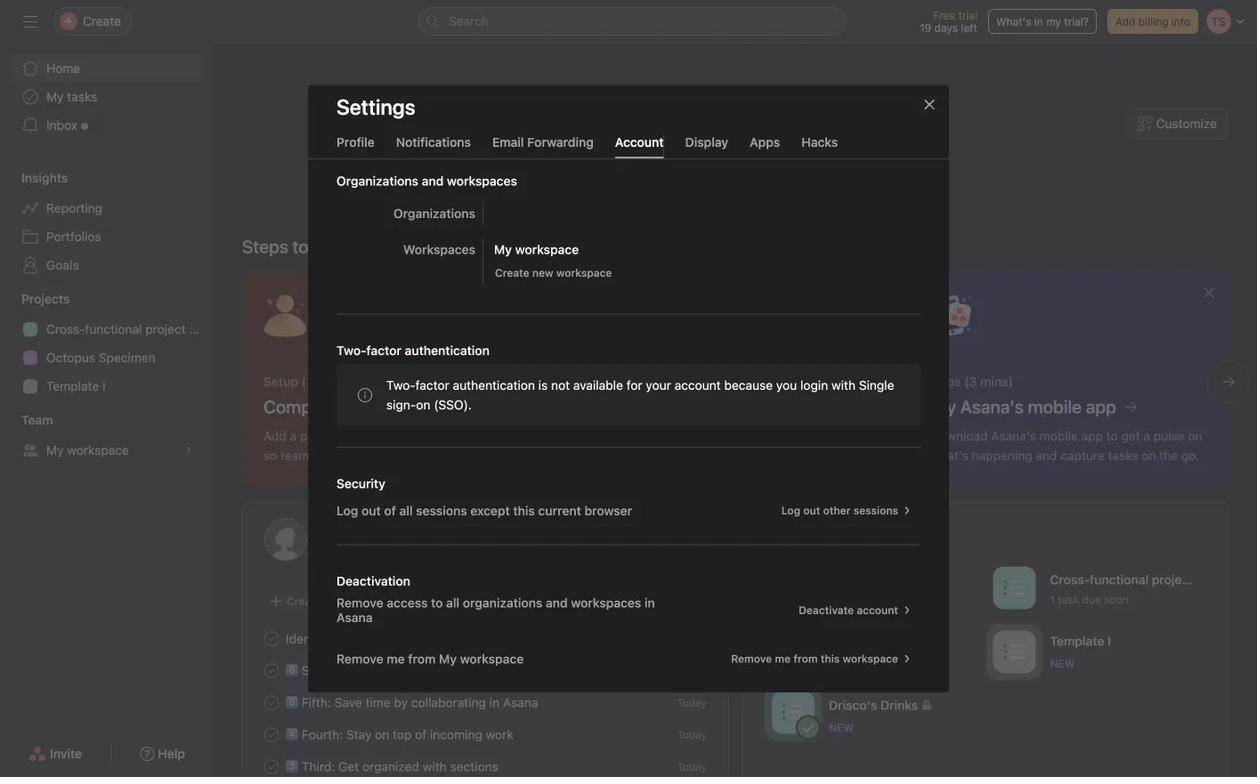 Task type: vqa. For each thing, say whether or not it's contained in the screenshot.
all
yes



Task type: describe. For each thing, give the bounding box(es) containing it.
this inside button
[[821, 652, 840, 665]]

not
[[551, 378, 570, 392]]

my workspace link
[[11, 436, 203, 465]]

asana inside remove access to all organizations and workspaces in asana
[[337, 610, 373, 625]]

2 vertical spatial in
[[490, 695, 500, 710]]

functional for cross-functional project plan 1 task due soon
[[1090, 572, 1149, 587]]

in inside remove access to all organizations and workspaces in asana
[[645, 595, 655, 610]]

from for my
[[408, 651, 436, 666]]

fourth:
[[302, 727, 343, 742]]

4
[[829, 657, 836, 670]]

your
[[646, 378, 671, 392]]

octopus specimen link
[[11, 344, 203, 372]]

projects element
[[0, 283, 214, 404]]

0 vertical spatial to
[[293, 236, 309, 257]]

4️⃣
[[286, 727, 298, 742]]

completed image for 6️⃣
[[261, 660, 282, 682]]

customize
[[1156, 116, 1217, 131]]

1 vertical spatial list image
[[783, 702, 804, 723]]

1
[[1050, 593, 1055, 606]]

functional for cross-functional project plan
[[85, 322, 142, 337]]

my inside the teams element
[[46, 443, 64, 458]]

project for cross-functional project plan 1 task due soon
[[1152, 572, 1194, 587]]

organizations for organizations and workspaces
[[337, 173, 418, 188]]

from for this
[[794, 652, 818, 665]]

1 vertical spatial of
[[415, 727, 427, 742]]

cross-functional project plan link
[[11, 315, 214, 344]]

search button
[[418, 7, 846, 36]]

monday, october 30 good morning, tara
[[617, 130, 854, 185]]

5️⃣
[[286, 695, 298, 710]]

completed checkbox for 5️⃣
[[261, 692, 282, 714]]

new inside template i new
[[1050, 658, 1075, 670]]

available
[[573, 378, 623, 392]]

0 horizontal spatial sessions
[[416, 503, 467, 518]]

team button
[[0, 411, 53, 429]]

workspaces inside remove access to all organizations and workspaces in asana
[[571, 595, 641, 610]]

my up 'collaborating'
[[439, 651, 457, 666]]

search
[[449, 14, 489, 28]]

0 horizontal spatial new
[[829, 722, 854, 734]]

hide sidebar image
[[23, 14, 37, 28]]

today button for asana
[[677, 697, 707, 709]]

1 horizontal spatial projects
[[765, 526, 830, 547]]

forwarding
[[527, 135, 594, 149]]

1 horizontal spatial my workspace
[[494, 242, 579, 257]]

1 vertical spatial soon
[[890, 657, 915, 670]]

get started
[[313, 236, 401, 257]]

account
[[615, 135, 664, 149]]

morning,
[[691, 151, 797, 185]]

security
[[337, 476, 385, 491]]

remove for remove me from my workspace
[[337, 651, 383, 666]]

completed checkbox for 6️⃣
[[261, 660, 282, 682]]

today for asana
[[677, 697, 707, 709]]

sign-
[[386, 397, 416, 412]]

0 horizontal spatial and
[[422, 173, 444, 188]]

3 today from the top
[[677, 761, 707, 773]]

free
[[933, 9, 955, 21]]

email forwarding
[[492, 135, 594, 149]]

remove me from this workspace
[[731, 652, 898, 665]]

create for create new workspace
[[495, 266, 529, 279]]

all for sessions
[[399, 503, 413, 518]]

species
[[332, 632, 378, 646]]

third:
[[302, 759, 335, 774]]

except
[[470, 503, 510, 518]]

new
[[532, 266, 554, 279]]

create task
[[287, 595, 346, 608]]

browser
[[585, 503, 632, 518]]

on inside two-factor authentication is not available for your account because you login with single sign-on (sso).
[[416, 397, 430, 412]]

add billing info button
[[1108, 9, 1198, 34]]

0 horizontal spatial workspaces
[[447, 173, 517, 188]]

collaborating
[[411, 695, 486, 710]]

3 today button from the top
[[677, 761, 707, 773]]

hacks
[[802, 135, 838, 149]]

notifications
[[396, 135, 471, 149]]

by
[[394, 695, 408, 710]]

portfolios link
[[11, 223, 203, 251]]

is
[[538, 378, 548, 392]]

template for template i new
[[1050, 634, 1104, 649]]

trial?
[[1064, 15, 1089, 28]]

drisco's
[[829, 698, 877, 713]]

add billing info
[[1116, 15, 1190, 28]]

list image
[[1004, 642, 1025, 663]]

completed image for 5️⃣
[[261, 692, 282, 714]]

my inside global element
[[46, 89, 64, 104]]

info
[[1172, 15, 1190, 28]]

sections
[[450, 759, 499, 774]]

home
[[46, 61, 80, 76]]

0 horizontal spatial with
[[423, 759, 447, 774]]

remove for remove me from this workspace
[[731, 652, 772, 665]]

my workspace inside the teams element
[[46, 443, 129, 458]]

task inside button
[[324, 595, 346, 608]]

4️⃣ fourth: stay on top of incoming work
[[286, 727, 514, 742]]

other
[[823, 504, 851, 517]]

sessions inside the log out other sessions 'button'
[[854, 504, 898, 517]]

octopus
[[46, 350, 95, 365]]

1 vertical spatial on
[[375, 727, 389, 742]]

cross-functional project plan 1 task due soon
[[1050, 572, 1222, 606]]

notifications button
[[396, 135, 471, 158]]

top
[[393, 727, 412, 742]]

identify
[[286, 632, 329, 646]]

authentication for two-factor authentication
[[405, 343, 490, 358]]

(sso).
[[434, 397, 472, 412]]

my tasks
[[321, 527, 393, 548]]

free trial 19 days left
[[920, 9, 978, 34]]

organizations
[[463, 595, 543, 610]]

0 horizontal spatial work
[[372, 663, 399, 678]]

remove access to all organizations and workspaces in asana
[[337, 595, 655, 625]]

i for template i
[[102, 379, 106, 394]]

6️⃣
[[286, 663, 298, 678]]

days
[[935, 21, 958, 34]]

30
[[785, 130, 803, 146]]

get
[[338, 759, 359, 774]]

create task button
[[264, 589, 350, 614]]

rocket image
[[783, 642, 804, 663]]

insights element
[[0, 162, 214, 283]]

create for create task
[[287, 595, 321, 608]]

account inside button
[[857, 604, 898, 616]]

settings
[[337, 94, 415, 119]]

cross-functional project plan
[[46, 322, 214, 337]]

for
[[627, 378, 642, 392]]

workspace up new
[[515, 242, 579, 257]]

goals
[[46, 258, 79, 272]]

trial
[[958, 9, 978, 21]]

close image
[[922, 97, 937, 112]]

teams element
[[0, 404, 214, 468]]

email
[[492, 135, 524, 149]]

plan for cross-functional project plan
[[189, 322, 214, 337]]

account inside two-factor authentication is not available for your account because you login with single sign-on (sso).
[[675, 378, 721, 392]]

october
[[727, 130, 782, 146]]

insights button
[[0, 169, 68, 187]]

0 horizontal spatial of
[[384, 503, 396, 518]]

access
[[387, 595, 428, 610]]

factor for two-factor authentication is not available for your account because you login with single sign-on (sso).
[[415, 378, 449, 392]]

my tasks link
[[321, 525, 706, 551]]

monday,
[[668, 130, 724, 146]]

to inside remove access to all organizations and workspaces in asana
[[431, 595, 443, 610]]

factor for two-factor authentication
[[366, 343, 402, 358]]

completed checkbox for 4️⃣
[[261, 724, 282, 746]]



Task type: locate. For each thing, give the bounding box(es) containing it.
task right 1
[[1058, 593, 1079, 606]]

me inside button
[[775, 652, 791, 665]]

hacks button
[[802, 135, 838, 158]]

create left new
[[495, 266, 529, 279]]

1 horizontal spatial i
[[1108, 634, 1111, 649]]

plan for cross-functional project plan 1 task due soon
[[1197, 572, 1222, 587]]

task inside cross-functional project plan 1 task due soon
[[1058, 593, 1079, 606]]

project for cross-functional project plan
[[145, 322, 186, 337]]

0 vertical spatial today button
[[677, 697, 707, 709]]

display
[[685, 135, 728, 149]]

1 completed checkbox from the top
[[261, 660, 282, 682]]

factor inside two-factor authentication is not available for your account because you login with single sign-on (sso).
[[415, 378, 449, 392]]

with down incoming
[[423, 759, 447, 774]]

profile button
[[337, 135, 375, 158]]

1 vertical spatial and
[[546, 595, 568, 610]]

log out of all sessions except this current browser
[[337, 503, 632, 518]]

1 horizontal spatial and
[[546, 595, 568, 610]]

what's in my trial? button
[[988, 9, 1097, 34]]

organizations
[[337, 173, 418, 188], [394, 206, 475, 221]]

due
[[1082, 593, 1101, 606], [868, 657, 887, 670]]

good
[[617, 151, 684, 185]]

due right 1
[[1082, 593, 1101, 606]]

asana right 'collaborating'
[[503, 695, 538, 710]]

authentication
[[405, 343, 490, 358], [453, 378, 535, 392]]

tasks for my
[[67, 89, 97, 104]]

i inside template i new
[[1108, 634, 1111, 649]]

Completed checkbox
[[261, 660, 282, 682], [261, 724, 282, 746]]

all
[[399, 503, 413, 518], [446, 595, 460, 610]]

global element
[[0, 44, 214, 150]]

1 horizontal spatial asana
[[503, 695, 538, 710]]

1 vertical spatial today button
[[677, 729, 707, 741]]

workspace down template i link
[[67, 443, 129, 458]]

log for log out other sessions
[[782, 504, 801, 517]]

list image down remove me from this workspace
[[783, 702, 804, 723]]

1 vertical spatial organizations
[[394, 206, 475, 221]]

account button
[[615, 135, 664, 158]]

of down 'security'
[[384, 503, 396, 518]]

fifth:
[[302, 695, 331, 710]]

1 vertical spatial due
[[868, 657, 887, 670]]

1 horizontal spatial out
[[803, 504, 820, 517]]

invite
[[50, 747, 82, 761]]

sessions right other
[[854, 504, 898, 517]]

6️⃣ sixth: make work manageable
[[286, 663, 473, 678]]

apps
[[750, 135, 780, 149]]

1 vertical spatial tasks
[[839, 657, 865, 670]]

1 vertical spatial all
[[446, 595, 460, 610]]

1 horizontal spatial create
[[495, 266, 529, 279]]

plan inside cross-functional project plan 1 task due soon
[[1197, 572, 1222, 587]]

2 horizontal spatial in
[[1034, 15, 1043, 28]]

factor
[[366, 343, 402, 358], [415, 378, 449, 392]]

workspace right 4
[[843, 652, 898, 665]]

1 vertical spatial create
[[287, 595, 321, 608]]

sessions left except
[[416, 503, 467, 518]]

2 completed checkbox from the top
[[261, 692, 282, 714]]

display button
[[685, 135, 728, 158]]

completed image for 3️⃣
[[261, 756, 282, 777]]

template
[[46, 379, 99, 394], [1050, 634, 1104, 649]]

workspaces
[[403, 242, 475, 257]]

projects
[[21, 292, 70, 306], [765, 526, 830, 547]]

0 vertical spatial in
[[1034, 15, 1043, 28]]

deactivate
[[799, 604, 854, 616]]

out left other
[[803, 504, 820, 517]]

with right the login
[[832, 378, 856, 392]]

profile
[[337, 135, 375, 149]]

remove me from this workspace button
[[723, 646, 921, 671]]

5 completed image from the top
[[261, 756, 282, 777]]

log left other
[[782, 504, 801, 517]]

cross- up 1
[[1050, 572, 1090, 587]]

soon inside cross-functional project plan 1 task due soon
[[1104, 593, 1129, 606]]

0 horizontal spatial create
[[287, 595, 321, 608]]

soon
[[1104, 593, 1129, 606], [890, 657, 915, 670]]

2 completed image from the top
[[261, 660, 282, 682]]

new down drisco's
[[829, 722, 854, 734]]

projects down goals
[[21, 292, 70, 306]]

of right top
[[415, 727, 427, 742]]

completed checkbox for identify
[[261, 628, 282, 650]]

me for my
[[387, 651, 405, 666]]

template inside template i new
[[1050, 634, 1104, 649]]

1 horizontal spatial cross-
[[1050, 572, 1090, 587]]

remove inside button
[[731, 652, 772, 665]]

my up inbox
[[46, 89, 64, 104]]

asana
[[337, 610, 373, 625], [503, 695, 538, 710]]

0 horizontal spatial i
[[102, 379, 106, 394]]

work up sections on the left bottom
[[486, 727, 514, 742]]

1 horizontal spatial soon
[[1104, 593, 1129, 606]]

tasks inside 4 tasks due soon link
[[839, 657, 865, 670]]

0 vertical spatial organizations
[[337, 173, 418, 188]]

i for template i new
[[1108, 634, 1111, 649]]

all up deactivation
[[399, 503, 413, 518]]

and
[[422, 173, 444, 188], [546, 595, 568, 610]]

Completed checkbox
[[261, 628, 282, 650], [261, 692, 282, 714], [261, 756, 282, 777]]

invite button
[[17, 738, 94, 770]]

0 vertical spatial due
[[1082, 593, 1101, 606]]

workspace right new
[[556, 266, 612, 279]]

two- for two-factor authentication
[[337, 343, 366, 358]]

to right steps
[[293, 236, 309, 257]]

search list box
[[418, 7, 846, 36]]

project inside cross-functional project plan 1 task due soon
[[1152, 572, 1194, 587]]

drisco's drinks
[[829, 698, 918, 713]]

tasks right 4
[[839, 657, 865, 670]]

19
[[920, 21, 932, 34]]

and down notifications button
[[422, 173, 444, 188]]

0 horizontal spatial in
[[490, 695, 500, 710]]

my workspace up new
[[494, 242, 579, 257]]

0 vertical spatial this
[[513, 503, 535, 518]]

projects down other
[[765, 526, 830, 547]]

account up 4 tasks due soon link
[[857, 604, 898, 616]]

1 vertical spatial plan
[[1197, 572, 1222, 587]]

remove for remove access to all organizations and workspaces in asana
[[337, 595, 383, 610]]

today button for work
[[677, 729, 707, 741]]

authentication inside two-factor authentication is not available for your account because you login with single sign-on (sso).
[[453, 378, 535, 392]]

me left 4
[[775, 652, 791, 665]]

all for organizations
[[446, 595, 460, 610]]

0 horizontal spatial this
[[513, 503, 535, 518]]

1 horizontal spatial workspaces
[[571, 595, 641, 610]]

with inside two-factor authentication is not available for your account because you login with single sign-on (sso).
[[832, 378, 856, 392]]

0 vertical spatial with
[[832, 378, 856, 392]]

template down 'octopus'
[[46, 379, 99, 394]]

time
[[366, 695, 391, 710]]

template for template i
[[46, 379, 99, 394]]

from up 5️⃣ fifth: save time by collaborating in asana
[[408, 651, 436, 666]]

save
[[335, 695, 362, 710]]

create inside button
[[495, 266, 529, 279]]

1 horizontal spatial template
[[1050, 634, 1104, 649]]

3 completed checkbox from the top
[[261, 756, 282, 777]]

1 vertical spatial completed checkbox
[[261, 724, 282, 746]]

0 horizontal spatial from
[[408, 651, 436, 666]]

me up by
[[387, 651, 405, 666]]

0 vertical spatial account
[[675, 378, 721, 392]]

4 tasks due soon
[[829, 657, 915, 670]]

customize button
[[1127, 108, 1229, 140]]

1 horizontal spatial with
[[832, 378, 856, 392]]

0 vertical spatial completed checkbox
[[261, 660, 282, 682]]

2 vertical spatial today button
[[677, 761, 707, 773]]

my up "create new workspace"
[[494, 242, 512, 257]]

0 vertical spatial plan
[[189, 322, 214, 337]]

1 today from the top
[[677, 697, 707, 709]]

0 horizontal spatial two-
[[337, 343, 366, 358]]

i
[[102, 379, 106, 394], [1108, 634, 1111, 649]]

create new workspace button
[[487, 260, 620, 285]]

1 vertical spatial asana
[[503, 695, 538, 710]]

2 completed checkbox from the top
[[261, 724, 282, 746]]

1 horizontal spatial on
[[416, 397, 430, 412]]

remove left the rocket "icon"
[[731, 652, 772, 665]]

0 vertical spatial new
[[1050, 658, 1075, 670]]

0 horizontal spatial cross-
[[46, 322, 85, 337]]

workspace inside button
[[843, 652, 898, 665]]

completed image left 6️⃣
[[261, 660, 282, 682]]

task up identify species
[[324, 595, 346, 608]]

this up 'my tasks' link
[[513, 503, 535, 518]]

from left 4
[[794, 652, 818, 665]]

2 vertical spatial today
[[677, 761, 707, 773]]

completed image for identify
[[261, 628, 282, 650]]

this right the rocket "icon"
[[821, 652, 840, 665]]

log up my tasks
[[337, 503, 358, 518]]

1 vertical spatial authentication
[[453, 378, 535, 392]]

on
[[416, 397, 430, 412], [375, 727, 389, 742]]

cross- up 'octopus'
[[46, 322, 85, 337]]

asana up species
[[337, 610, 373, 625]]

1 vertical spatial account
[[857, 604, 898, 616]]

completed image
[[261, 628, 282, 650], [261, 660, 282, 682], [261, 692, 282, 714], [261, 724, 282, 746], [261, 756, 282, 777]]

remove down species
[[337, 651, 383, 666]]

to right 'access'
[[431, 595, 443, 610]]

because
[[724, 378, 773, 392]]

4 tasks due soon link
[[765, 625, 986, 682]]

0 horizontal spatial me
[[387, 651, 405, 666]]

0 vertical spatial template
[[46, 379, 99, 394]]

completed image left 5️⃣
[[261, 692, 282, 714]]

functional inside projects element
[[85, 322, 142, 337]]

1 horizontal spatial of
[[415, 727, 427, 742]]

list image left 1
[[1004, 577, 1025, 599]]

cross- for cross-functional project plan 1 task due soon
[[1050, 572, 1090, 587]]

0 horizontal spatial my workspace
[[46, 443, 129, 458]]

functional inside cross-functional project plan 1 task due soon
[[1090, 572, 1149, 587]]

two-factor authentication
[[337, 343, 490, 358]]

1 completed image from the top
[[261, 628, 282, 650]]

factor up (sso).
[[415, 378, 449, 392]]

soon up drinks
[[890, 657, 915, 670]]

plan
[[189, 322, 214, 337], [1197, 572, 1222, 587]]

completed image left 3️⃣ on the left bottom
[[261, 756, 282, 777]]

completed image left 4️⃣
[[261, 724, 282, 746]]

tasks for 4
[[839, 657, 865, 670]]

i down octopus specimen link
[[102, 379, 106, 394]]

and inside remove access to all organizations and workspaces in asana
[[546, 595, 568, 610]]

0 vertical spatial all
[[399, 503, 413, 518]]

in inside button
[[1034, 15, 1043, 28]]

organizations down the profile button
[[337, 173, 418, 188]]

and right organizations
[[546, 595, 568, 610]]

project inside cross-functional project plan link
[[145, 322, 186, 337]]

stay
[[346, 727, 372, 742]]

add
[[1116, 15, 1136, 28]]

1 vertical spatial completed checkbox
[[261, 692, 282, 714]]

organizations down organizations and workspaces
[[394, 206, 475, 221]]

1 vertical spatial this
[[821, 652, 840, 665]]

completed checkbox left identify
[[261, 628, 282, 650]]

all inside remove access to all organizations and workspaces in asana
[[446, 595, 460, 610]]

authentication for two-factor authentication is not available for your account because you login with single sign-on (sso).
[[453, 378, 535, 392]]

log inside 'button'
[[782, 504, 801, 517]]

0 horizontal spatial factor
[[366, 343, 402, 358]]

projects inside dropdown button
[[21, 292, 70, 306]]

make
[[337, 663, 368, 678]]

out down 'security'
[[362, 503, 381, 518]]

completed checkbox left 3️⃣ on the left bottom
[[261, 756, 282, 777]]

completed image left identify
[[261, 628, 282, 650]]

two- inside two-factor authentication is not available for your account because you login with single sign-on (sso).
[[386, 378, 415, 392]]

projects button
[[0, 290, 70, 308]]

1 completed checkbox from the top
[[261, 628, 282, 650]]

email forwarding button
[[492, 135, 594, 158]]

1 vertical spatial in
[[645, 595, 655, 610]]

template inside projects element
[[46, 379, 99, 394]]

cross- inside cross-functional project plan 1 task due soon
[[1050, 572, 1090, 587]]

2 today from the top
[[677, 729, 707, 741]]

left
[[961, 21, 978, 34]]

0 vertical spatial today
[[677, 697, 707, 709]]

0 horizontal spatial soon
[[890, 657, 915, 670]]

0 horizontal spatial list image
[[783, 702, 804, 723]]

cross- inside projects element
[[46, 322, 85, 337]]

0 horizontal spatial functional
[[85, 322, 142, 337]]

apps button
[[750, 135, 780, 158]]

1 vertical spatial work
[[486, 727, 514, 742]]

tasks down home
[[67, 89, 97, 104]]

two- for two-factor authentication is not available for your account because you login with single sign-on (sso).
[[386, 378, 415, 392]]

remove down deactivation
[[337, 595, 383, 610]]

on left top
[[375, 727, 389, 742]]

workspace down remove access to all organizations and workspaces in asana at the bottom of page
[[460, 651, 524, 666]]

tasks
[[67, 89, 97, 104], [839, 657, 865, 670]]

identify species
[[286, 632, 378, 646]]

1 vertical spatial two-
[[386, 378, 415, 392]]

my workspace down team
[[46, 443, 129, 458]]

organizations and workspaces
[[337, 173, 517, 188]]

out inside 'button'
[[803, 504, 820, 517]]

due inside 4 tasks due soon link
[[868, 657, 887, 670]]

1 horizontal spatial me
[[775, 652, 791, 665]]

two-factor authentication is not available for your account because you login with single sign-on (sso).
[[386, 378, 894, 412]]

specimen
[[99, 350, 156, 365]]

scroll card carousel right image
[[1222, 375, 1236, 389]]

1 vertical spatial project
[[1152, 572, 1194, 587]]

0 vertical spatial and
[[422, 173, 444, 188]]

octopus specimen
[[46, 350, 156, 365]]

what's in my trial?
[[996, 15, 1089, 28]]

today button
[[677, 697, 707, 709], [677, 729, 707, 741], [677, 761, 707, 773]]

me for this
[[775, 652, 791, 665]]

1 horizontal spatial from
[[794, 652, 818, 665]]

due inside cross-functional project plan 1 task due soon
[[1082, 593, 1101, 606]]

0 vertical spatial functional
[[85, 322, 142, 337]]

out for other
[[803, 504, 820, 517]]

out for of
[[362, 503, 381, 518]]

remove me from my workspace
[[337, 651, 524, 666]]

0 vertical spatial of
[[384, 503, 396, 518]]

from
[[408, 651, 436, 666], [794, 652, 818, 665]]

completed image for 4️⃣
[[261, 724, 282, 746]]

factor up sign-
[[366, 343, 402, 358]]

1 horizontal spatial sessions
[[854, 504, 898, 517]]

insights
[[21, 171, 68, 185]]

all right 'access'
[[446, 595, 460, 610]]

home link
[[11, 54, 203, 83]]

0 horizontal spatial account
[[675, 378, 721, 392]]

soon up template i new
[[1104, 593, 1129, 606]]

i down cross-functional project plan 1 task due soon
[[1108, 634, 1111, 649]]

of
[[384, 503, 396, 518], [415, 727, 427, 742]]

from inside button
[[794, 652, 818, 665]]

template i new
[[1050, 634, 1111, 670]]

template i
[[46, 379, 106, 394]]

completed checkbox left 4️⃣
[[261, 724, 282, 746]]

inbox
[[46, 118, 78, 133]]

sessions
[[416, 503, 467, 518], [854, 504, 898, 517]]

cross- for cross-functional project plan
[[46, 322, 85, 337]]

organizations for organizations
[[394, 206, 475, 221]]

2 today button from the top
[[677, 729, 707, 741]]

1 horizontal spatial to
[[431, 595, 443, 610]]

0 vertical spatial completed checkbox
[[261, 628, 282, 650]]

4 completed image from the top
[[261, 724, 282, 746]]

template down 1
[[1050, 634, 1104, 649]]

0 vertical spatial tasks
[[67, 89, 97, 104]]

inbox link
[[11, 111, 203, 140]]

single
[[859, 378, 894, 392]]

on left (sso).
[[416, 397, 430, 412]]

tasks inside my tasks link
[[67, 89, 97, 104]]

0 vertical spatial soon
[[1104, 593, 1129, 606]]

0 vertical spatial factor
[[366, 343, 402, 358]]

today for work
[[677, 729, 707, 741]]

reporting
[[46, 201, 103, 215]]

work right make
[[372, 663, 399, 678]]

sixth:
[[302, 663, 334, 678]]

workspace inside the teams element
[[67, 443, 129, 458]]

functional up octopus specimen link
[[85, 322, 142, 337]]

my tasks
[[46, 89, 97, 104]]

0 horizontal spatial template
[[46, 379, 99, 394]]

1 horizontal spatial all
[[446, 595, 460, 610]]

list image
[[1004, 577, 1025, 599], [783, 702, 804, 723]]

my tasks link
[[11, 83, 203, 111]]

remove inside remove access to all organizations and workspaces in asana
[[337, 595, 383, 610]]

i inside projects element
[[102, 379, 106, 394]]

create up identify
[[287, 595, 321, 608]]

5️⃣ fifth: save time by collaborating in asana
[[286, 695, 538, 710]]

1 vertical spatial to
[[431, 595, 443, 610]]

0 horizontal spatial to
[[293, 236, 309, 257]]

3️⃣ third: get organized with sections
[[286, 759, 499, 774]]

due up drisco's drinks
[[868, 657, 887, 670]]

1 vertical spatial projects
[[765, 526, 830, 547]]

0 horizontal spatial log
[[337, 503, 358, 518]]

log
[[337, 503, 358, 518], [782, 504, 801, 517]]

1 vertical spatial functional
[[1090, 572, 1149, 587]]

1 vertical spatial my workspace
[[46, 443, 129, 458]]

my down team
[[46, 443, 64, 458]]

my
[[46, 89, 64, 104], [494, 242, 512, 257], [46, 443, 64, 458], [439, 651, 457, 666]]

functional up template i new
[[1090, 572, 1149, 587]]

log for log out of all sessions except this current browser
[[337, 503, 358, 518]]

1 horizontal spatial list image
[[1004, 577, 1025, 599]]

1 vertical spatial i
[[1108, 634, 1111, 649]]

1 today button from the top
[[677, 697, 707, 709]]

add profile photo image
[[264, 518, 307, 561]]

1 horizontal spatial two-
[[386, 378, 415, 392]]

create new workspace
[[495, 266, 612, 279]]

1 horizontal spatial account
[[857, 604, 898, 616]]

deactivate account
[[799, 604, 898, 616]]

0 vertical spatial projects
[[21, 292, 70, 306]]

new right list icon
[[1050, 658, 1075, 670]]

completed checkbox left 6️⃣
[[261, 660, 282, 682]]

0 vertical spatial list image
[[1004, 577, 1025, 599]]

create inside button
[[287, 595, 321, 608]]

1 horizontal spatial in
[[645, 595, 655, 610]]

completed checkbox left 5️⃣
[[261, 692, 282, 714]]

plan inside projects element
[[189, 322, 214, 337]]

account right your
[[675, 378, 721, 392]]

me
[[387, 651, 405, 666], [775, 652, 791, 665]]

workspace inside button
[[556, 266, 612, 279]]

completed checkbox for 3️⃣
[[261, 756, 282, 777]]

0 vertical spatial create
[[495, 266, 529, 279]]

drinks
[[881, 698, 918, 713]]

my workspace
[[494, 242, 579, 257], [46, 443, 129, 458]]

0 horizontal spatial out
[[362, 503, 381, 518]]

3 completed image from the top
[[261, 692, 282, 714]]

1 vertical spatial today
[[677, 729, 707, 741]]



